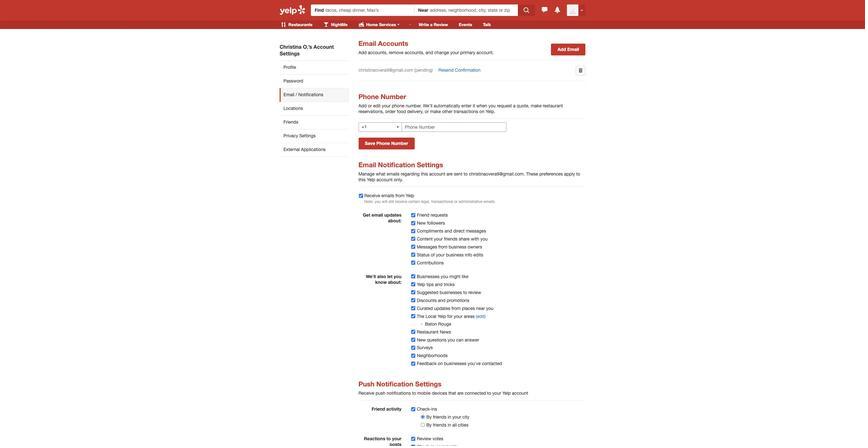 Task type: locate. For each thing, give the bounding box(es) containing it.
updates inside get email updates about:
[[385, 212, 402, 218]]

write a review link
[[414, 20, 453, 29]]

0 vertical spatial updates
[[385, 212, 402, 218]]

you right 'let'
[[394, 274, 402, 279]]

to
[[464, 171, 468, 176], [577, 171, 581, 176], [463, 290, 467, 295], [412, 391, 416, 396], [487, 391, 491, 396], [387, 436, 391, 442]]

number up email notification settings
[[391, 140, 408, 146]]

business down messages from business owners at the bottom of page
[[446, 252, 464, 257]]

phone right 'save'
[[377, 140, 390, 146]]

yelp up "certain"
[[406, 193, 414, 198]]

review inside write a review link
[[434, 22, 448, 27]]

friends down ins
[[433, 415, 447, 420]]

new
[[417, 220, 426, 226], [417, 337, 426, 342]]

or
[[368, 103, 372, 108], [425, 109, 429, 114], [454, 199, 458, 204]]

messages element
[[541, 6, 549, 14]]

add inside the email accounts add accounts, remove accounts, and change your primary account.
[[359, 50, 367, 55]]

share
[[459, 236, 470, 241]]

suggested
[[417, 290, 439, 295]]

by
[[427, 415, 432, 420], [427, 423, 432, 428]]

from down promotions at right bottom
[[452, 306, 461, 311]]

restaurant
[[417, 329, 439, 334]]

1 vertical spatial about:
[[388, 279, 402, 285]]

or up reservations, at the left of the page
[[368, 103, 372, 108]]

messages image
[[541, 6, 549, 14]]

menu bar containing write a review
[[408, 20, 496, 29]]

order
[[385, 109, 396, 114]]

other
[[442, 109, 453, 114]]

in up by friends in all cities
[[448, 415, 451, 420]]

your inside push notification settings receive push notifications to mobile devices that are connected to your yelp account
[[493, 391, 501, 396]]

.
[[524, 171, 525, 176]]

home services link
[[354, 20, 407, 29]]

1 vertical spatial friend
[[372, 406, 385, 412]]

add
[[558, 47, 566, 52], [359, 50, 367, 55], [359, 103, 367, 108]]

discounts
[[417, 298, 437, 303]]

make down we'll
[[430, 109, 441, 114]]

emails up only.
[[387, 171, 400, 176]]

and up content your friends share with you
[[445, 228, 452, 234]]

notifications
[[387, 391, 411, 396]]

1 vertical spatial updates
[[434, 306, 451, 311]]

you inside 'receive emails from yelp note: you will still receive certain legal, transactional or administrative emails.'
[[375, 199, 381, 204]]

1 horizontal spatial a
[[513, 103, 516, 108]]

2 vertical spatial or
[[454, 199, 458, 204]]

save
[[365, 140, 375, 146]]

yelp.
[[486, 109, 496, 114]]

1 horizontal spatial from
[[439, 244, 448, 249]]

1 horizontal spatial account
[[429, 171, 446, 176]]

are left 'sent'
[[447, 171, 453, 176]]

suggested businesses to review
[[417, 290, 481, 295]]

this right regarding
[[421, 171, 428, 176]]

number up phone
[[381, 93, 406, 101]]

menu bar
[[276, 20, 407, 29], [408, 20, 496, 29]]

by down check-ins
[[427, 415, 432, 420]]

votes
[[433, 436, 444, 442]]

1 vertical spatial friends
[[433, 415, 447, 420]]

0 vertical spatial emails
[[387, 171, 400, 176]]

menu bar down find
[[276, 20, 407, 29]]

0 vertical spatial in
[[448, 415, 451, 420]]

about: down 'let'
[[388, 279, 402, 285]]

are
[[447, 171, 453, 176], [458, 391, 464, 396]]

yelp inside . these preferences apply to this yelp account only.
[[367, 177, 375, 182]]

0 horizontal spatial this
[[359, 177, 366, 182]]

business down content your friends share with you
[[449, 244, 467, 249]]

notification inside push notification settings receive push notifications to mobile devices that are connected to your yelp account
[[377, 380, 414, 388]]

friend activity
[[372, 406, 402, 412]]

friends down by friends in your city
[[433, 423, 447, 428]]

friend for friend activity
[[372, 406, 385, 412]]

promotions
[[447, 298, 470, 303]]

note:
[[365, 199, 374, 204]]

receive
[[395, 199, 408, 204]]

2 in from the top
[[448, 423, 451, 428]]

add inside phone number add or edit your phone number. we'll automatically enter it when you request a quote, make restaurant reservations, order food delivery, or make other transactions on yelp.
[[359, 103, 367, 108]]

2 vertical spatial from
[[452, 306, 461, 311]]

0 horizontal spatial or
[[368, 103, 372, 108]]

christinaovera9@gmail.com up emails.
[[469, 171, 524, 176]]

new up compliments
[[417, 220, 426, 226]]

settings up mobile at left bottom
[[415, 380, 442, 388]]

your down compliments
[[434, 236, 443, 241]]

status
[[417, 252, 430, 257]]

edit
[[373, 103, 381, 108]]

write
[[419, 22, 429, 27]]

0 vertical spatial new
[[417, 220, 426, 226]]

receive up the note:
[[365, 193, 380, 198]]

1 vertical spatial businesses
[[444, 361, 467, 366]]

1 vertical spatial account
[[377, 177, 393, 182]]

activity
[[387, 406, 402, 412]]

phone up edit
[[359, 93, 379, 101]]

add for phone number
[[359, 103, 367, 108]]

email inside the email accounts add accounts, remove accounts, and change your primary account.
[[359, 40, 376, 47]]

updates
[[385, 212, 402, 218], [434, 306, 451, 311]]

1 vertical spatial receive
[[359, 391, 375, 396]]

from inside 'receive emails from yelp note: you will still receive certain legal, transactional or administrative emails.'
[[396, 193, 405, 198]]

2 new from the top
[[417, 337, 426, 342]]

your inside reactions to your posts
[[392, 436, 402, 442]]

1 horizontal spatial are
[[458, 391, 464, 396]]

1 horizontal spatial this
[[421, 171, 428, 176]]

notification up only.
[[378, 161, 415, 169]]

neighborhoods
[[417, 353, 448, 358]]

0 horizontal spatial christinaovera9@gmail.com
[[359, 68, 413, 73]]

messages from business owners
[[417, 244, 482, 249]]

ins
[[432, 407, 437, 412]]

let
[[388, 274, 393, 279]]

and left change at the top right of the page
[[426, 50, 433, 55]]

1 horizontal spatial on
[[480, 109, 485, 114]]

0 vertical spatial friend
[[417, 212, 430, 218]]

None search field
[[311, 3, 536, 16]]

number inside button
[[391, 140, 408, 146]]

events link
[[454, 20, 477, 29]]

by up review votes
[[427, 423, 432, 428]]

or inside 'receive emails from yelp note: you will still receive certain legal, transactional or administrative emails.'
[[454, 199, 458, 204]]

you right the near
[[486, 306, 494, 311]]

you've
[[468, 361, 481, 366]]

questions
[[427, 337, 447, 342]]

0 horizontal spatial account
[[377, 177, 393, 182]]

0 vertical spatial review
[[434, 22, 448, 27]]

1 vertical spatial christinaovera9@gmail.com
[[469, 171, 524, 176]]

to right apply
[[577, 171, 581, 176]]

business
[[449, 244, 467, 249], [446, 252, 464, 257]]

0 vertical spatial from
[[396, 193, 405, 198]]

password link
[[280, 74, 349, 88]]

1 horizontal spatial friend
[[417, 212, 430, 218]]

friend left activity
[[372, 406, 385, 412]]

1 menu bar from the left
[[276, 20, 407, 29]]

your up posts
[[392, 436, 402, 442]]

0 horizontal spatial from
[[396, 193, 405, 198]]

settings inside christina o.'s account settings
[[280, 50, 300, 56]]

0 vertical spatial or
[[368, 103, 372, 108]]

surveys
[[417, 345, 433, 350]]

from up "status of your business info edits"
[[439, 244, 448, 249]]

from up receive
[[396, 193, 405, 198]]

0 horizontal spatial on
[[438, 361, 443, 366]]

a right write
[[430, 22, 433, 27]]

0 vertical spatial receive
[[365, 193, 380, 198]]

none search field containing find
[[311, 3, 536, 16]]

notification for push
[[377, 380, 414, 388]]

0 vertical spatial notification
[[378, 161, 415, 169]]

updates down still
[[385, 212, 402, 218]]

your right connected at the right of the page
[[493, 391, 501, 396]]

0 vertical spatial on
[[480, 109, 485, 114]]

menu bar down address, neighborhood, city, state or zip "field"
[[408, 20, 496, 29]]

2 horizontal spatial from
[[452, 306, 461, 311]]

in for all
[[448, 423, 451, 428]]

2 horizontal spatial account
[[512, 391, 528, 396]]

to right connected at the right of the page
[[487, 391, 491, 396]]

reactions
[[364, 436, 386, 442]]

yelp
[[367, 177, 375, 182], [406, 193, 414, 198], [417, 282, 426, 287], [438, 314, 446, 319], [503, 391, 511, 396]]

accounts, down the accounts
[[368, 50, 388, 55]]

locations
[[284, 106, 303, 111]]

businesses left you've
[[444, 361, 467, 366]]

0 vertical spatial about:
[[388, 218, 402, 223]]

0 vertical spatial number
[[381, 93, 406, 101]]

account inside . these preferences apply to this yelp account only.
[[377, 177, 393, 182]]

make right quote,
[[531, 103, 542, 108]]

2 vertical spatial account
[[512, 391, 528, 396]]

2 vertical spatial friends
[[433, 423, 447, 428]]

0 vertical spatial account
[[429, 171, 446, 176]]

1 vertical spatial in
[[448, 423, 451, 428]]

1 vertical spatial make
[[430, 109, 441, 114]]

settings down christina at the left of the page
[[280, 50, 300, 56]]

friend up 'new followers'
[[417, 212, 430, 218]]

1 horizontal spatial menu bar
[[408, 20, 496, 29]]

0 horizontal spatial updates
[[385, 212, 402, 218]]

to up posts
[[387, 436, 391, 442]]

or down we'll
[[425, 109, 429, 114]]

1 vertical spatial emails
[[382, 193, 394, 198]]

yelp left tips
[[417, 282, 426, 287]]

your inside the email accounts add accounts, remove accounts, and change your primary account.
[[451, 50, 459, 55]]

1 vertical spatial business
[[446, 252, 464, 257]]

we'll
[[423, 103, 433, 108]]

2 menu bar from the left
[[408, 20, 496, 29]]

password
[[284, 78, 303, 83]]

services
[[379, 22, 396, 27]]

a inside phone number add or edit your phone number. we'll automatically enter it when you request a quote, make restaurant reservations, order food delivery, or make other transactions on yelp.
[[513, 103, 516, 108]]

Find field
[[326, 7, 411, 13]]

friends down compliments and direct messages
[[444, 236, 458, 241]]

connected
[[465, 391, 486, 396]]

it
[[473, 103, 475, 108]]

this down manage at the top of the page
[[359, 177, 366, 182]]

0 vertical spatial this
[[421, 171, 428, 176]]

we'll
[[366, 274, 376, 279]]

None checkbox
[[412, 213, 416, 217], [412, 221, 416, 225], [412, 245, 416, 249], [412, 253, 416, 257], [412, 283, 416, 287], [412, 298, 416, 303], [412, 338, 416, 342], [412, 213, 416, 217], [412, 221, 416, 225], [412, 245, 416, 249], [412, 253, 416, 257], [412, 283, 416, 287], [412, 298, 416, 303], [412, 338, 416, 342]]

friend
[[417, 212, 430, 218], [372, 406, 385, 412]]

to left the review
[[463, 290, 467, 295]]

news
[[440, 329, 451, 334]]

new up surveys
[[417, 337, 426, 342]]

friend for friend requests
[[417, 212, 430, 218]]

receive inside 'receive emails from yelp note: you will still receive certain legal, transactional or administrative emails.'
[[365, 193, 380, 198]]

this inside . these preferences apply to this yelp account only.
[[359, 177, 366, 182]]

email for email notification settings
[[359, 161, 376, 169]]

1 vertical spatial are
[[458, 391, 464, 396]]

curated
[[417, 306, 433, 311]]

your up all
[[453, 415, 461, 420]]

0 horizontal spatial menu bar
[[276, 20, 407, 29]]

in
[[448, 415, 451, 420], [448, 423, 451, 428]]

0 vertical spatial make
[[531, 103, 542, 108]]

1 vertical spatial a
[[513, 103, 516, 108]]

about: down still
[[388, 218, 402, 223]]

are right 'that'
[[458, 391, 464, 396]]

when
[[477, 103, 487, 108]]

devices
[[432, 391, 447, 396]]

account inside push notification settings receive push notifications to mobile devices that are connected to your yelp account
[[512, 391, 528, 396]]

1 vertical spatial new
[[417, 337, 426, 342]]

/
[[296, 92, 297, 97]]

we'll also let you know about:
[[366, 274, 402, 285]]

review votes
[[417, 436, 444, 442]]

2 by from the top
[[427, 423, 432, 428]]

yelp down manage at the top of the page
[[367, 177, 375, 182]]

from
[[396, 193, 405, 198], [439, 244, 448, 249], [452, 306, 461, 311]]

1 vertical spatial this
[[359, 177, 366, 182]]

1 vertical spatial phone
[[377, 140, 390, 146]]

1 horizontal spatial review
[[434, 22, 448, 27]]

None checkbox
[[359, 194, 363, 198], [412, 229, 416, 233], [412, 237, 416, 241], [412, 261, 416, 265], [412, 275, 416, 279], [412, 290, 416, 295], [412, 306, 416, 311], [412, 314, 416, 319], [412, 330, 416, 334], [412, 346, 416, 350], [412, 354, 416, 358], [412, 362, 416, 366], [412, 407, 416, 412], [412, 437, 416, 441], [412, 445, 416, 446], [359, 194, 363, 198], [412, 229, 416, 233], [412, 237, 416, 241], [412, 261, 416, 265], [412, 275, 416, 279], [412, 290, 416, 295], [412, 306, 416, 311], [412, 314, 416, 319], [412, 330, 416, 334], [412, 346, 416, 350], [412, 354, 416, 358], [412, 362, 416, 366], [412, 407, 416, 412], [412, 437, 416, 441], [412, 445, 416, 446]]

1 about: from the top
[[388, 218, 402, 223]]

edits
[[474, 252, 483, 257]]

1 vertical spatial or
[[425, 109, 429, 114]]

updates down discounts and promotions
[[434, 306, 451, 311]]

1 horizontal spatial updates
[[434, 306, 451, 311]]

1 horizontal spatial make
[[531, 103, 542, 108]]

emails up will
[[382, 193, 394, 198]]

1 in from the top
[[448, 415, 451, 420]]

1 new from the top
[[417, 220, 426, 226]]

review
[[469, 290, 481, 295]]

businesses you might like
[[417, 274, 469, 279]]

notifications element
[[554, 6, 562, 14]]

0 vertical spatial phone
[[359, 93, 379, 101]]

1 vertical spatial notification
[[377, 380, 414, 388]]

1 vertical spatial by
[[427, 423, 432, 428]]

1 horizontal spatial christinaovera9@gmail.com
[[469, 171, 524, 176]]

0 vertical spatial by
[[427, 415, 432, 420]]

1 vertical spatial number
[[391, 140, 408, 146]]

2 accounts, from the left
[[405, 50, 425, 55]]

None field
[[326, 7, 411, 13]]

nightlife link
[[319, 20, 353, 29]]

you up yelp.
[[489, 103, 496, 108]]

near
[[418, 7, 429, 13]]

0 horizontal spatial accounts,
[[368, 50, 388, 55]]

yelp right connected at the right of the page
[[503, 391, 511, 396]]

email for email / notifications
[[284, 92, 295, 97]]

0 horizontal spatial friend
[[372, 406, 385, 412]]

1 vertical spatial from
[[439, 244, 448, 249]]

2 horizontal spatial or
[[454, 199, 458, 204]]

1 horizontal spatial or
[[425, 109, 429, 114]]

locations link
[[280, 102, 349, 115]]

areas
[[464, 314, 475, 319]]

yelp tips and tricks
[[417, 282, 455, 287]]

1 horizontal spatial accounts,
[[405, 50, 425, 55]]

2 about: from the top
[[388, 279, 402, 285]]

1 by from the top
[[427, 415, 432, 420]]

0 vertical spatial business
[[449, 244, 467, 249]]

1 vertical spatial on
[[438, 361, 443, 366]]

review left votes
[[417, 436, 432, 442]]

notification up 'notifications'
[[377, 380, 414, 388]]

0 vertical spatial businesses
[[440, 290, 462, 295]]

you left will
[[375, 199, 381, 204]]

friends for your
[[433, 415, 447, 420]]

your up order
[[382, 103, 391, 108]]

review right write
[[434, 22, 448, 27]]

0 vertical spatial a
[[430, 22, 433, 27]]

address, neighborhood, city, state or zip field
[[430, 7, 514, 13]]

legal,
[[421, 199, 430, 204]]

check-
[[417, 407, 432, 412]]

you
[[489, 103, 496, 108], [375, 199, 381, 204], [481, 236, 488, 241], [394, 274, 402, 279], [441, 274, 448, 279], [486, 306, 494, 311], [448, 337, 455, 342]]

to inside reactions to your posts
[[387, 436, 391, 442]]

or right 'transactional'
[[454, 199, 458, 204]]

christinaovera9@gmail.com down remove
[[359, 68, 413, 73]]

phone number add or edit your phone number. we'll automatically enter it when you request a quote, make restaurant reservations, order food delivery, or make other transactions on yelp.
[[359, 93, 563, 114]]

None radio
[[421, 415, 425, 419]]

number
[[381, 93, 406, 101], [391, 140, 408, 146]]

a left quote,
[[513, 103, 516, 108]]

receive down push at the bottom of page
[[359, 391, 375, 396]]

push
[[359, 380, 375, 388]]

on down when
[[480, 109, 485, 114]]

0 horizontal spatial review
[[417, 436, 432, 442]]

on down neighborhoods
[[438, 361, 443, 366]]

events
[[459, 22, 472, 27]]

None radio
[[421, 423, 425, 427]]

restaurant news
[[417, 329, 451, 334]]

about: inside get email updates about:
[[388, 218, 402, 223]]

accounts, right remove
[[405, 50, 425, 55]]

your right change at the top right of the page
[[451, 50, 459, 55]]

christina
[[280, 44, 302, 50]]

notification for email
[[378, 161, 415, 169]]

push notification settings receive push notifications to mobile devices that are connected to your yelp account
[[359, 380, 528, 396]]

yelp inside push notification settings receive push notifications to mobile devices that are connected to your yelp account
[[503, 391, 511, 396]]

settings inside push notification settings receive push notifications to mobile devices that are connected to your yelp account
[[415, 380, 442, 388]]

that
[[449, 391, 456, 396]]

businesses down tricks
[[440, 290, 462, 295]]

0 vertical spatial are
[[447, 171, 453, 176]]

get email updates about:
[[363, 212, 402, 223]]

None submit
[[439, 68, 481, 73]]

compliments
[[417, 228, 444, 234]]

in left all
[[448, 423, 451, 428]]



Task type: describe. For each thing, give the bounding box(es) containing it.
phone inside button
[[377, 140, 390, 146]]

friends for all
[[433, 423, 447, 428]]

status of your business info edits
[[417, 252, 483, 257]]

from for updates
[[452, 306, 461, 311]]

might
[[450, 274, 461, 279]]

restaurant
[[543, 103, 563, 108]]

you left can
[[448, 337, 455, 342]]

Phone Number text field
[[402, 122, 507, 132]]

. these preferences apply to this yelp account only.
[[359, 171, 581, 182]]

and down suggested businesses to review
[[438, 298, 446, 303]]

the
[[417, 314, 425, 319]]

certain
[[409, 199, 420, 204]]

you inside phone number add or edit your phone number. we'll automatically enter it when you request a quote, make restaurant reservations, order food delivery, or make other transactions on yelp.
[[489, 103, 496, 108]]

are inside push notification settings receive push notifications to mobile devices that are connected to your yelp account
[[458, 391, 464, 396]]

delivery,
[[407, 109, 424, 114]]

applications
[[301, 147, 326, 152]]

city
[[463, 415, 470, 420]]

push
[[376, 391, 386, 396]]

save phone number button
[[359, 138, 415, 149]]

manage
[[359, 171, 375, 176]]

(edit)
[[476, 314, 486, 319]]

settings up manage what emails regarding this account are sent to christinaovera9@gmail.com
[[417, 161, 443, 169]]

by for by friends in all cities
[[427, 423, 432, 428]]

by friends in your city
[[427, 415, 470, 420]]

phone inside phone number add or edit your phone number. we'll automatically enter it when you request a quote, make restaurant reservations, order food delivery, or make other transactions on yelp.
[[359, 93, 379, 101]]

christina o. image
[[567, 4, 579, 16]]

your inside phone number add or edit your phone number. we'll automatically enter it when you request a quote, make restaurant reservations, order food delivery, or make other transactions on yelp.
[[382, 103, 391, 108]]

email notification settings
[[359, 161, 443, 169]]

new for new followers
[[417, 220, 426, 226]]

accounts
[[378, 40, 409, 47]]

posts
[[390, 442, 402, 446]]

sent
[[454, 171, 463, 176]]

feedback on businesses you've contacted
[[417, 361, 502, 366]]

0 vertical spatial christinaovera9@gmail.com
[[359, 68, 413, 73]]

from for emails
[[396, 193, 405, 198]]

businesses
[[417, 274, 440, 279]]

friends link
[[280, 115, 349, 129]]

you right with
[[481, 236, 488, 241]]

yelp left for at the right of the page
[[438, 314, 446, 319]]

for
[[448, 314, 453, 319]]

find
[[315, 7, 324, 13]]

enter
[[462, 103, 472, 108]]

add email link
[[551, 44, 586, 55]]

phone
[[392, 103, 405, 108]]

0 horizontal spatial make
[[430, 109, 441, 114]]

content your friends share with you
[[417, 236, 488, 241]]

reactions to your posts
[[364, 436, 402, 446]]

profile link
[[280, 61, 349, 74]]

emails inside 'receive emails from yelp note: you will still receive certain legal, transactional or administrative emails.'
[[382, 193, 394, 198]]

notifications image
[[554, 6, 562, 14]]

and right tips
[[435, 282, 443, 287]]

food
[[397, 109, 406, 114]]

preferences
[[540, 171, 563, 176]]

mobile
[[418, 391, 431, 396]]

write a review
[[419, 22, 448, 27]]

add email
[[558, 47, 579, 52]]

0 horizontal spatial a
[[430, 22, 433, 27]]

will
[[382, 199, 388, 204]]

curated updates from places near you
[[417, 306, 494, 311]]

messages
[[466, 228, 486, 234]]

settings up external applications
[[300, 133, 316, 138]]

1 vertical spatial review
[[417, 436, 432, 442]]

new questions you can answer
[[417, 337, 479, 342]]

you up tricks
[[441, 274, 448, 279]]

these
[[526, 171, 538, 176]]

administrative
[[459, 199, 483, 204]]

all
[[453, 423, 457, 428]]

the local yelp for your areas (edit)
[[417, 314, 486, 319]]

email / notifications
[[284, 92, 323, 97]]

friends
[[284, 119, 298, 125]]

talk link
[[479, 20, 496, 29]]

friend requests
[[417, 212, 448, 218]]

manage what emails regarding this account are sent to christinaovera9@gmail.com
[[359, 171, 524, 176]]

cities
[[458, 423, 469, 428]]

reservations,
[[359, 109, 384, 114]]

o.'s
[[303, 44, 312, 50]]

christina o.'s account settings
[[280, 44, 334, 56]]

also
[[377, 274, 386, 279]]

your right of
[[436, 252, 445, 257]]

contributions
[[417, 260, 444, 265]]

0 vertical spatial friends
[[444, 236, 458, 241]]

account
[[314, 44, 334, 50]]

menu bar containing restaurants
[[276, 20, 407, 29]]

yelp inside 'receive emails from yelp note: you will still receive certain legal, transactional or administrative emails.'
[[406, 193, 414, 198]]

new for new questions you can answer
[[417, 337, 426, 342]]

(pending)
[[415, 68, 433, 73]]

by for by friends in your city
[[427, 415, 432, 420]]

email for email accounts add accounts, remove accounts, and change your primary account.
[[359, 40, 376, 47]]

check-ins
[[417, 407, 437, 412]]

to inside . these preferences apply to this yelp account only.
[[577, 171, 581, 176]]

restaurants
[[287, 22, 313, 27]]

your right for at the right of the page
[[454, 314, 463, 319]]

to right 'sent'
[[464, 171, 468, 176]]

on inside phone number add or edit your phone number. we'll automatically enter it when you request a quote, make restaurant reservations, order food delivery, or make other transactions on yelp.
[[480, 109, 485, 114]]

email
[[372, 212, 383, 218]]

like
[[462, 274, 469, 279]]

to left mobile at left bottom
[[412, 391, 416, 396]]

places
[[462, 306, 475, 311]]

remove
[[389, 50, 404, 55]]

receive inside push notification settings receive push notifications to mobile devices that are connected to your yelp account
[[359, 391, 375, 396]]

direct
[[454, 228, 465, 234]]

and inside the email accounts add accounts, remove accounts, and change your primary account.
[[426, 50, 433, 55]]

talk
[[483, 22, 491, 27]]

change
[[435, 50, 449, 55]]

content
[[417, 236, 433, 241]]

in for your
[[448, 415, 451, 420]]

discounts and promotions
[[417, 298, 470, 303]]

1 accounts, from the left
[[368, 50, 388, 55]]

info
[[465, 252, 473, 257]]

you inside we'll also let you know about:
[[394, 274, 402, 279]]

christinaovera9@gmail.com (pending)
[[359, 68, 434, 73]]

about: inside we'll also let you know about:
[[388, 279, 402, 285]]

near
[[476, 306, 485, 311]]

nightlife
[[330, 22, 348, 27]]

account.
[[477, 50, 494, 55]]

restaurants link
[[276, 20, 317, 29]]

receive emails from yelp note: you will still receive certain legal, transactional or administrative emails.
[[365, 193, 496, 204]]

primary
[[461, 50, 476, 55]]

answer
[[465, 337, 479, 342]]

number inside phone number add or edit your phone number. we'll automatically enter it when you request a quote, make restaurant reservations, order food delivery, or make other transactions on yelp.
[[381, 93, 406, 101]]

feedback
[[417, 361, 437, 366]]

add for email accounts
[[359, 50, 367, 55]]

0 horizontal spatial are
[[447, 171, 453, 176]]

messages
[[417, 244, 437, 249]]



Task type: vqa. For each thing, say whether or not it's contained in the screenshot.
16 review v2 image
no



